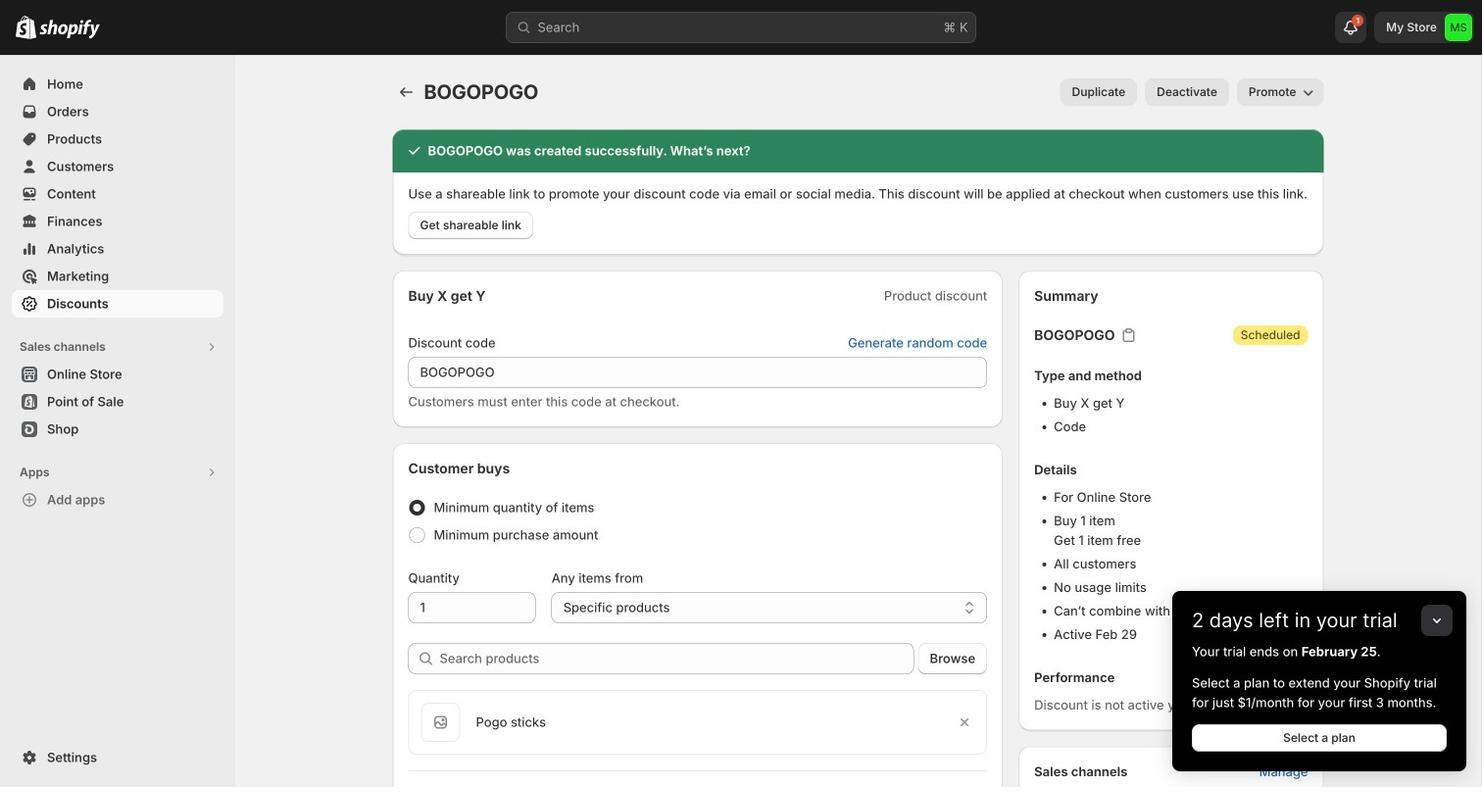 Task type: describe. For each thing, give the bounding box(es) containing it.
Search products text field
[[440, 643, 914, 675]]



Task type: locate. For each thing, give the bounding box(es) containing it.
0 horizontal spatial shopify image
[[16, 15, 36, 39]]

1 horizontal spatial shopify image
[[39, 19, 100, 39]]

shopify image
[[16, 15, 36, 39], [39, 19, 100, 39]]

None text field
[[408, 357, 987, 388]]

my store image
[[1445, 14, 1473, 41]]

None text field
[[408, 592, 536, 624]]



Task type: vqa. For each thing, say whether or not it's contained in the screenshot.
My Store icon
yes



